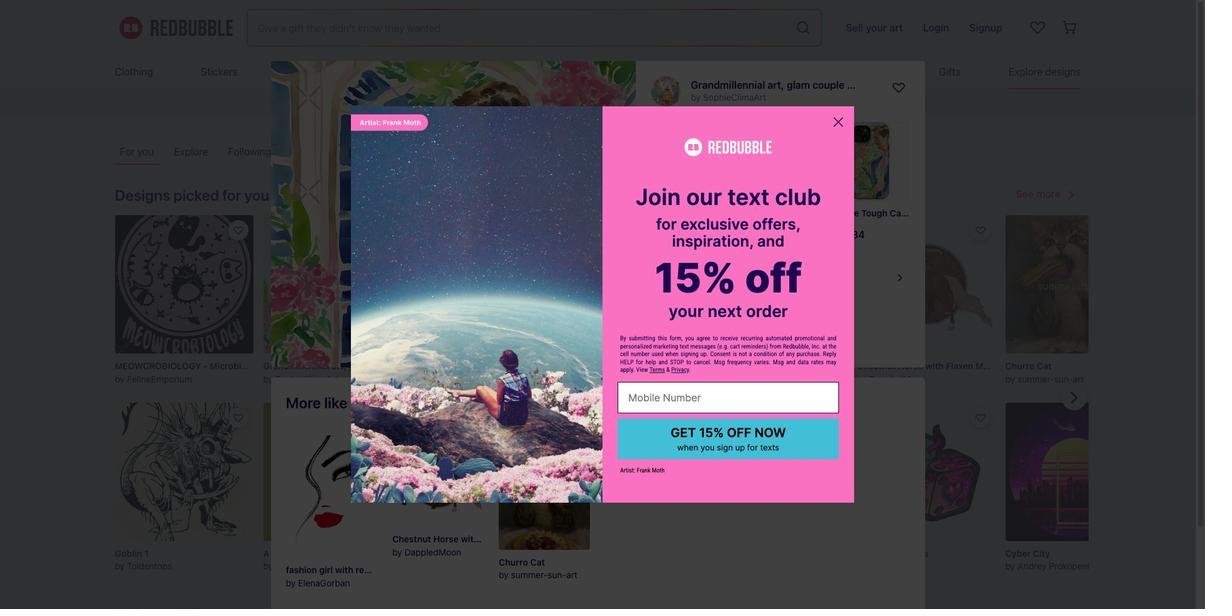 Task type: describe. For each thing, give the bounding box(es) containing it.
"whimsical
[[709, 548, 757, 559]]

cases
[[317, 66, 345, 77]]

phone
[[286, 66, 315, 77]]

vase"
[[834, 548, 859, 559]]

shop
[[651, 273, 676, 284]]

prokopenko
[[1050, 561, 1098, 572]]

2 menu item from the left
[[805, 55, 892, 88]]

drinking inside dialog
[[848, 79, 887, 91]]

flowersforbear
[[573, 374, 633, 384]]

neon
[[858, 548, 880, 559]]

explore link
[[169, 138, 213, 165]]

iphone tough case
[[831, 208, 912, 219]]

horse
[[899, 361, 924, 371]]

grandmillennial art, glam couple drinking champaign image
[[271, 61, 636, 368]]

and
[[1002, 361, 1018, 371]]

redbubble logo image
[[120, 16, 233, 39]]

art, inside dialog
[[768, 79, 785, 91]]

on
[[511, 97, 523, 108]]

sticker
[[741, 208, 771, 219]]

0 vertical spatial churro cat by summer-sun-art
[[1006, 361, 1085, 384]]

goblin
[[115, 548, 142, 559]]

1 menu item from the left
[[702, 55, 757, 88]]

salsysafrano.
[[874, 548, 933, 559]]

felineemporium
[[127, 374, 192, 384]]

by down and
[[1006, 374, 1016, 384]]

t-
[[692, 208, 701, 219]]

a
[[805, 548, 811, 559]]

following
[[228, 146, 271, 157]]

more
[[286, 394, 321, 412]]

meowcrobiology - microbiology cats by felineemporium
[[115, 361, 285, 384]]

app
[[719, 97, 738, 108]]

clothing
[[115, 66, 153, 77]]

from $24.80
[[651, 229, 713, 241]]

grandmillennial art, glam couple drinking champaign by sophieclimaart inside "grandmillennial art, glam couple drinking champaign" by sophieclimaart dialog
[[691, 79, 942, 102]]

by dappledmoon link
[[393, 436, 484, 566]]

wall
[[393, 66, 412, 77]]

girl
[[319, 564, 333, 575]]

like
[[324, 394, 348, 412]]

stickers link
[[201, 55, 238, 88]]

favorite image
[[893, 81, 905, 94]]

picked
[[174, 186, 219, 204]]

tough
[[862, 208, 888, 219]]

red
[[356, 564, 370, 575]]

grandmillennial inside dialog
[[691, 79, 766, 91]]

seal
[[412, 548, 430, 559]]

by inside "fashion girl with red lips by elenagorban"
[[286, 577, 296, 588]]

kids
[[591, 66, 611, 77]]

home & living
[[477, 66, 543, 77]]

on
[[434, 361, 446, 371]]

city
[[1034, 548, 1051, 559]]

for you link
[[115, 138, 159, 165]]

here
[[709, 361, 729, 371]]

explore for explore
[[174, 146, 208, 157]]

0 vertical spatial churro
[[1006, 361, 1035, 371]]

products
[[737, 273, 780, 284]]

dice
[[882, 548, 900, 559]]

cyber city by andrey prokopenko
[[1006, 548, 1098, 572]]

& for home
[[507, 66, 514, 77]]

bottle of the olive oil by flowersforbear
[[560, 361, 650, 384]]

fashion
[[286, 564, 317, 575]]

designs
[[1046, 66, 1082, 77]]

in
[[795, 548, 802, 559]]

living
[[516, 66, 543, 77]]

72
[[678, 273, 690, 284]]

$43.34
[[831, 229, 865, 241]]

mane
[[976, 361, 999, 371]]

churro inside "grandmillennial art, glam couple drinking champaign" by sophieclimaart dialog
[[499, 557, 528, 567]]

goblin 1 by toldentops
[[115, 548, 172, 572]]

for you
[[120, 146, 154, 157]]

more
[[1037, 188, 1061, 200]]

$24.80
[[678, 229, 713, 241]]

from for from $1.68
[[741, 229, 765, 241]]

shop 72 available products
[[651, 273, 780, 284]]

by inside boat on the lake by shaheen01
[[412, 374, 422, 384]]

of
[[588, 361, 597, 371]]

1 vertical spatial grandmillennial art, glam couple drinking champaign by sophieclimaart
[[263, 361, 486, 384]]

cats
[[267, 361, 285, 371]]

lips
[[372, 564, 387, 575]]

by inside bottle of the olive oil by flowersforbear
[[560, 374, 570, 384]]

redbubble
[[665, 97, 716, 108]]

wall art
[[393, 66, 429, 77]]

see more
[[1017, 188, 1061, 200]]

elenagorban
[[298, 577, 350, 588]]

champaign inside dialog
[[889, 79, 942, 91]]

menu bar containing clothing
[[115, 55, 1082, 88]]

andrey
[[1018, 561, 1047, 572]]

hot
[[432, 548, 448, 559]]

by left seal
[[393, 547, 402, 558]]

gifts link
[[940, 55, 961, 88]]

"whimsical flowers in a pink vase" by salsysafrano.
[[709, 548, 933, 559]]

phone cases link
[[286, 55, 345, 88]]

0 horizontal spatial glam
[[349, 361, 370, 371]]

chocolate
[[450, 548, 493, 559]]

stickers
[[201, 66, 238, 77]]

explore designs
[[1009, 66, 1082, 77]]

anti-
[[560, 548, 582, 559]]

0 vertical spatial cat
[[1038, 361, 1052, 371]]

essential
[[651, 208, 689, 219]]

pink
[[813, 548, 831, 559]]

boat
[[412, 361, 431, 371]]

potion
[[604, 548, 631, 559]]

explore designs link
[[1009, 55, 1082, 88]]

0 vertical spatial you
[[137, 146, 154, 157]]

following link
[[223, 138, 276, 165]]

the
[[448, 361, 464, 371]]

neon dice hearts
[[858, 548, 929, 559]]

grandmillennial art, glam couple drinking champaign link
[[691, 79, 942, 91]]

by inside meowcrobiology - microbiology cats by felineemporium
[[115, 374, 125, 384]]

cyber
[[1006, 548, 1032, 559]]

designs picked for you
[[115, 186, 270, 204]]

churro cat by summer-sun-art inside "grandmillennial art, glam couple drinking champaign" by sophieclimaart dialog
[[499, 557, 578, 581]]



Task type: vqa. For each thing, say whether or not it's contained in the screenshot.
Haven
no



Task type: locate. For each thing, give the bounding box(es) containing it.
sun- down celtic
[[1055, 374, 1074, 384]]

1 vertical spatial you
[[245, 186, 270, 204]]

the up the flowersforbear
[[599, 361, 613, 371]]

0 horizontal spatial summer-
[[511, 570, 548, 581]]

neon dice hearts link
[[858, 403, 996, 580]]

cat right "tail"
[[1038, 361, 1052, 371]]

1 horizontal spatial you
[[245, 186, 270, 204]]

0 vertical spatial champaign
[[889, 79, 942, 91]]

0 vertical spatial explore
[[1009, 66, 1043, 77]]

comes
[[732, 361, 761, 371]]

0 horizontal spatial &
[[507, 66, 514, 77]]

with
[[926, 361, 944, 371], [1036, 361, 1055, 371], [335, 564, 354, 575]]

0 horizontal spatial from
[[651, 229, 676, 241]]

see
[[1017, 188, 1035, 200]]

1 horizontal spatial the
[[647, 97, 662, 108]]

original
[[458, 97, 493, 108]]

from down the essential
[[651, 229, 676, 241]]

grandmillennial up more
[[263, 361, 330, 371]]

0 horizontal spatial churro
[[499, 557, 528, 567]]

0 horizontal spatial sophieclimaart
[[276, 374, 339, 384]]

drinking left the favorite icon
[[848, 79, 887, 91]]

by inside here comes the sun by jena dellagrottaglia
[[709, 374, 719, 384]]

by
[[861, 548, 872, 559]]

champaign down gifts
[[889, 79, 942, 91]]

1 horizontal spatial dappledmoon
[[870, 374, 927, 384]]

print
[[511, 548, 531, 559]]

with inside "fashion girl with red lips by elenagorban"
[[335, 564, 354, 575]]

1 vertical spatial explore
[[174, 146, 208, 157]]

unmeiartist
[[424, 561, 471, 572]]

churro cat by summer-sun-art left love
[[499, 557, 578, 581]]

by down seal
[[412, 561, 422, 572]]

1 horizontal spatial glam
[[787, 79, 811, 91]]

by down boat
[[412, 374, 422, 384]]

from $1.68
[[741, 229, 795, 241]]

1 vertical spatial glam
[[349, 361, 370, 371]]

kids & babies link
[[591, 55, 654, 88]]

1 horizontal spatial sophieclimaart
[[704, 92, 767, 102]]

0 vertical spatial drinking
[[848, 79, 887, 91]]

the inside bottle of the olive oil by flowersforbear
[[599, 361, 613, 371]]

with right girl
[[335, 564, 354, 575]]

lake
[[466, 361, 486, 371]]

art
[[415, 66, 429, 77], [495, 548, 508, 559]]

1 horizontal spatial explore
[[1009, 66, 1043, 77]]

1 horizontal spatial art
[[495, 548, 508, 559]]

champaign up "shaheen01" on the bottom of the page
[[440, 361, 486, 371]]

babies
[[623, 66, 654, 77]]

boat on the lake by shaheen01
[[412, 361, 486, 384]]

1 from from the left
[[651, 229, 676, 241]]

0 vertical spatial art
[[415, 66, 429, 77]]

0 horizontal spatial you
[[137, 146, 154, 157]]

1 horizontal spatial churro cat by summer-sun-art
[[1006, 361, 1085, 384]]

love
[[582, 548, 602, 559]]

1 horizontal spatial menu item
[[805, 55, 892, 88]]

for
[[223, 186, 241, 204]]

grandmillennial art, glam couple drinking champaign image
[[651, 76, 681, 106]]

meowcrobiology
[[115, 361, 201, 371]]

shop 72 available products link
[[651, 259, 910, 297]]

1 vertical spatial champaign
[[440, 361, 486, 371]]

churro
[[1006, 361, 1035, 371], [499, 557, 528, 567]]

by bluelela
[[263, 561, 310, 572]]

1 horizontal spatial grandmillennial
[[691, 79, 766, 91]]

1 & from the left
[[507, 66, 514, 77]]

art inside seal hot chocolate art print by unmeiartist
[[495, 548, 508, 559]]

art left on
[[496, 97, 509, 108]]

churro cat by summer-sun-art right mane
[[1006, 361, 1085, 384]]

sun- down anti-
[[548, 570, 567, 581]]

by down chestnut
[[858, 374, 867, 384]]

1 vertical spatial cat
[[531, 557, 545, 567]]

1 vertical spatial churro cat by summer-sun-art
[[499, 557, 578, 581]]

summer- down print
[[511, 570, 548, 581]]

& inside home & living link
[[507, 66, 514, 77]]

the inside here comes the sun by jena dellagrottaglia
[[763, 361, 777, 371]]

with for mane
[[926, 361, 944, 371]]

by right unmeiartist
[[499, 570, 509, 581]]

0 horizontal spatial grandmillennial
[[263, 361, 330, 371]]

menu item up 'by sophieclimaart' link
[[702, 55, 757, 88]]

0 horizontal spatial menu item
[[702, 55, 757, 88]]

you
[[137, 146, 154, 157], [245, 186, 270, 204]]

bottle
[[560, 361, 586, 371]]

you right for at top
[[137, 146, 154, 157]]

the right download
[[647, 97, 662, 108]]

home
[[477, 66, 504, 77]]

sun
[[779, 361, 796, 371]]

2 horizontal spatial art
[[1074, 374, 1085, 384]]

0 vertical spatial couple
[[813, 79, 845, 91]]

2 vertical spatial art
[[567, 570, 578, 581]]

by sophieclimaart link
[[691, 92, 767, 102]]

by down cats
[[263, 374, 273, 384]]

wall art link
[[393, 55, 429, 88]]

the for here comes the sun
[[763, 361, 777, 371]]

"grandmillennial art, glam couple drinking champaign" by sophieclimaart dialog
[[0, 0, 1206, 609]]

2 & from the left
[[614, 66, 621, 77]]

grandmillennial art, glam couple drinking champaign by sophieclimaart
[[691, 79, 942, 102], [263, 361, 486, 384]]

dappledmoon inside "grandmillennial art, glam couple drinking champaign" by sophieclimaart dialog
[[405, 547, 462, 558]]

stuff.
[[571, 97, 594, 108]]

0 horizontal spatial grandmillennial art, glam couple drinking champaign by sophieclimaart
[[263, 361, 486, 384]]

& inside kids & babies link
[[614, 66, 621, 77]]

1 horizontal spatial with
[[926, 361, 944, 371]]

0 vertical spatial sun-
[[1055, 374, 1074, 384]]

glam
[[787, 79, 811, 91], [349, 361, 370, 371]]

by down cyber
[[1006, 561, 1016, 572]]

1 horizontal spatial drinking
[[848, 79, 887, 91]]

1 vertical spatial dappledmoon
[[405, 547, 462, 558]]

couple inside dialog
[[813, 79, 845, 91]]

champaign
[[889, 79, 942, 91], [440, 361, 486, 371]]

2 horizontal spatial with
[[1036, 361, 1055, 371]]

cat inside "grandmillennial art, glam couple drinking champaign" by sophieclimaart dialog
[[531, 557, 545, 567]]

explore up designs picked for you
[[174, 146, 208, 157]]

&
[[507, 66, 514, 77], [614, 66, 621, 77]]

case
[[890, 208, 912, 219]]

by
[[691, 92, 701, 102], [115, 374, 125, 384], [263, 374, 273, 384], [412, 374, 422, 384], [560, 374, 570, 384], [709, 374, 719, 384], [858, 374, 867, 384], [1006, 374, 1016, 384], [393, 547, 402, 558], [115, 561, 125, 572], [263, 561, 273, 572], [412, 561, 422, 572], [560, 561, 570, 572], [1006, 561, 1016, 572], [499, 570, 509, 581], [286, 577, 296, 588]]

sophieclimaart
[[704, 92, 767, 102], [276, 374, 339, 384]]

from for from $24.80
[[651, 229, 676, 241]]

this
[[351, 394, 376, 412]]

sun-
[[1055, 374, 1074, 384], [548, 570, 567, 581]]

0 vertical spatial sophieclimaart
[[704, 92, 767, 102]]

0 horizontal spatial churro cat by summer-sun-art
[[499, 557, 578, 581]]

1 horizontal spatial sun-
[[1055, 374, 1074, 384]]

& right kids
[[614, 66, 621, 77]]

0 horizontal spatial cat
[[531, 557, 545, 567]]

art down celtic
[[1074, 374, 1085, 384]]

1 horizontal spatial art
[[567, 570, 578, 581]]

for
[[120, 146, 135, 157]]

explore for explore designs
[[1009, 66, 1043, 77]]

menu bar
[[115, 55, 1082, 88]]

dappledmoon inside chestnut horse with flaxen mane and tail with celtic knotwork by dappledmoon
[[870, 374, 927, 384]]

2 horizontal spatial the
[[763, 361, 777, 371]]

0 vertical spatial grandmillennial
[[691, 79, 766, 91]]

by inside chestnut horse with flaxen mane and tail with celtic knotwork by dappledmoon
[[858, 374, 867, 384]]

0 horizontal spatial champaign
[[440, 361, 486, 371]]

the up dellagrottaglia
[[763, 361, 777, 371]]

art left print
[[495, 548, 508, 559]]

oil
[[639, 361, 650, 371]]

by down 'goblin'
[[115, 561, 125, 572]]

from down sticker
[[741, 229, 765, 241]]

1 vertical spatial sophieclimaart
[[276, 374, 339, 384]]

0 horizontal spatial explore
[[174, 146, 208, 157]]

0 vertical spatial glam
[[787, 79, 811, 91]]

menu item left the favorite icon
[[805, 55, 892, 88]]

drinking
[[848, 79, 887, 91], [403, 361, 437, 371]]

art right wall
[[415, 66, 429, 77]]

0 horizontal spatial art,
[[332, 361, 347, 371]]

& left living
[[507, 66, 514, 77]]

1 vertical spatial grandmillennial
[[263, 361, 330, 371]]

0 vertical spatial summer-
[[1018, 374, 1055, 384]]

bluelela
[[276, 561, 310, 572]]

churro right chocolate
[[499, 557, 528, 567]]

glam inside dialog
[[787, 79, 811, 91]]

0 vertical spatial dappledmoon
[[870, 374, 927, 384]]

menu item
[[702, 55, 757, 88], [805, 55, 892, 88]]

& for kids
[[614, 66, 621, 77]]

1 horizontal spatial art,
[[768, 79, 785, 91]]

sophieclimaart inside dialog
[[704, 92, 767, 102]]

art down anti-
[[567, 570, 578, 581]]

-
[[203, 361, 208, 371]]

toldentops
[[127, 561, 172, 572]]

anti-love potion by inkandashe
[[560, 548, 631, 572]]

art inside "grandmillennial art, glam couple drinking champaign" by sophieclimaart dialog
[[567, 570, 578, 581]]

1 vertical spatial art,
[[332, 361, 347, 371]]

summer- inside "grandmillennial art, glam couple drinking champaign" by sophieclimaart dialog
[[511, 570, 548, 581]]

"whimsical flowers in a pink vase" by salsysafrano. link
[[709, 403, 933, 580]]

by inside cyber city by andrey prokopenko
[[1006, 561, 1016, 572]]

awesome
[[525, 97, 568, 108]]

phone cases
[[286, 66, 345, 77]]

chestnut horse with flaxen mane and tail with celtic knotwork by dappledmoon
[[858, 361, 1124, 384]]

0 horizontal spatial art
[[415, 66, 429, 77]]

0 horizontal spatial couple
[[372, 361, 400, 371]]

0 horizontal spatial art
[[496, 97, 509, 108]]

0 vertical spatial art
[[496, 97, 509, 108]]

1 horizontal spatial champaign
[[889, 79, 942, 91]]

cat
[[1038, 361, 1052, 371], [531, 557, 545, 567]]

1 vertical spatial drinking
[[403, 361, 437, 371]]

olive
[[615, 361, 636, 371]]

1 vertical spatial art
[[495, 548, 508, 559]]

churro right mane
[[1006, 361, 1035, 371]]

explore
[[1009, 66, 1043, 77], [174, 146, 208, 157]]

0 horizontal spatial sun-
[[548, 570, 567, 581]]

1 horizontal spatial churro
[[1006, 361, 1035, 371]]

by inside seal hot chocolate art print by unmeiartist
[[412, 561, 422, 572]]

by inside anti-love potion by inkandashe
[[560, 561, 570, 572]]

with right horse
[[926, 361, 944, 371]]

by bluelela link
[[263, 403, 402, 580]]

celtic
[[1057, 361, 1081, 371]]

1 horizontal spatial from
[[741, 229, 765, 241]]

with right "tail"
[[1036, 361, 1055, 371]]

you right for
[[245, 186, 270, 204]]

by down bottle
[[560, 374, 570, 384]]

dappledmoon down horse
[[870, 374, 927, 384]]

cat left anti-
[[531, 557, 545, 567]]

dappledmoon up unmeiartist
[[405, 547, 462, 558]]

by down anti-
[[560, 561, 570, 572]]

1 horizontal spatial couple
[[813, 79, 845, 91]]

by right grandmillennial art, glam couple drinking champaign icon
[[691, 92, 701, 102]]

0 horizontal spatial with
[[335, 564, 354, 575]]

by down here
[[709, 374, 719, 384]]

gifts
[[940, 66, 961, 77]]

0 horizontal spatial the
[[599, 361, 613, 371]]

1 horizontal spatial cat
[[1038, 361, 1052, 371]]

download
[[597, 97, 644, 108]]

with for lips
[[335, 564, 354, 575]]

0 horizontal spatial dappledmoon
[[405, 547, 462, 558]]

1 horizontal spatial &
[[614, 66, 621, 77]]

kids & babies
[[591, 66, 654, 77]]

by left bluelela
[[263, 561, 273, 572]]

jena
[[721, 374, 738, 384]]

sun- inside "grandmillennial art, glam couple drinking champaign" by sophieclimaart dialog
[[548, 570, 567, 581]]

dellagrottaglia
[[740, 374, 799, 384]]

from
[[651, 229, 676, 241], [741, 229, 765, 241]]

iphone
[[831, 208, 860, 219]]

0 vertical spatial grandmillennial art, glam couple drinking champaign by sophieclimaart
[[691, 79, 942, 102]]

grandmillennial up 'by sophieclimaart' link
[[691, 79, 766, 91]]

1 vertical spatial churro
[[499, 557, 528, 567]]

the for bottle of the olive oil
[[599, 361, 613, 371]]

by inside goblin 1 by toldentops
[[115, 561, 125, 572]]

1 vertical spatial art
[[1074, 374, 1085, 384]]

summer- down "tail"
[[1018, 374, 1055, 384]]

1 vertical spatial sun-
[[548, 570, 567, 581]]

1 horizontal spatial grandmillennial art, glam couple drinking champaign by sophieclimaart
[[691, 79, 942, 102]]

2 from from the left
[[741, 229, 765, 241]]

inkandashe
[[573, 561, 619, 572]]

0 vertical spatial art,
[[768, 79, 785, 91]]

0 horizontal spatial drinking
[[403, 361, 437, 371]]

1 horizontal spatial summer-
[[1018, 374, 1055, 384]]

flaxen
[[947, 361, 974, 371]]

1 vertical spatial summer-
[[511, 570, 548, 581]]

dappledmoon
[[870, 374, 927, 384], [405, 547, 462, 558]]

drinking up "shaheen01" on the bottom of the page
[[403, 361, 437, 371]]

1 vertical spatial couple
[[372, 361, 400, 371]]

available
[[693, 273, 734, 284]]

explore left 'designs'
[[1009, 66, 1043, 77]]

by left felineemporium
[[115, 374, 125, 384]]

by down bluelela
[[286, 577, 296, 588]]

see more link
[[1017, 185, 1082, 205]]

download the redbubble app link
[[597, 97, 738, 108]]



